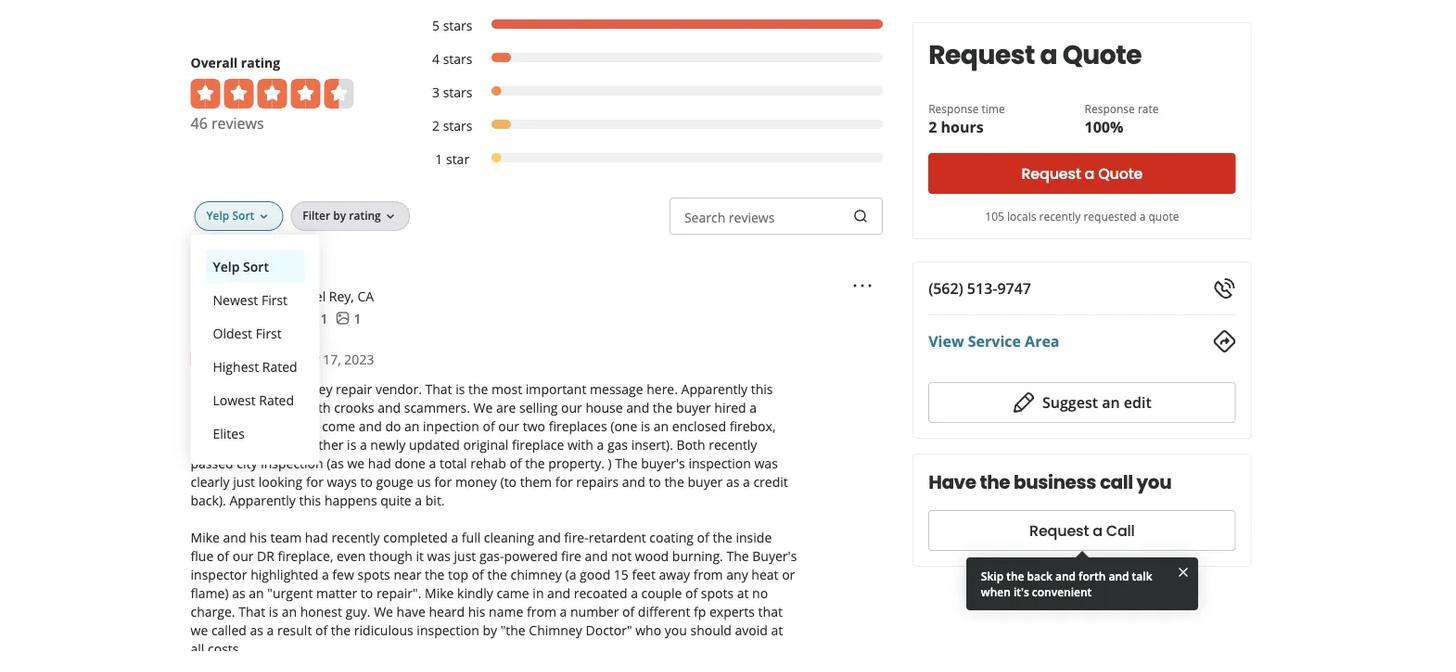 Task type: describe. For each thing, give the bounding box(es) containing it.
menu image
[[852, 275, 874, 297]]

rated for highest rated
[[262, 358, 297, 376]]

buyer's
[[641, 454, 685, 472]]

quite
[[381, 492, 412, 509]]

good
[[580, 566, 611, 583]]

mike is honest chimney repair vendor.  that is the most important message here.  apparently this business is loaded with crooks and scammers.  we are selling our house and the buyer hired a separate company to come and do an inpection of our two fireplaces (one is an enclosed firebox, about 5 yrs old, the other is a newly updated original fireplace with a gas insert).  both recently passed city inspection (as we had done a total rehab of the property.  ) the buyer's inspection was clearly just looking for ways to gouge us for money (to them for repairs and to the buyer as a credit back).  apparently this happens quite a bit.
[[191, 380, 788, 509]]

is down highest
[[223, 380, 233, 398]]

lowest rated
[[213, 391, 294, 409]]

and up inspector
[[223, 529, 246, 546]]

original
[[463, 436, 509, 454]]

chimney
[[529, 621, 582, 639]]

1 horizontal spatial as
[[250, 621, 263, 639]]

experts
[[710, 603, 755, 621]]

0 horizontal spatial inspection
[[261, 454, 323, 472]]

and left 'do'
[[359, 417, 382, 435]]

17,
[[323, 351, 341, 368]]

filter by rating button
[[291, 202, 410, 231]]

is inside mike and his team had recently completed a full cleaning and fire-retardent coating of the inside flue of our dr fireplace, even though it was just gas-powered fire and not wood burning.   the buyer's inspector highlighted a few spots near the top of the chimney (a good 15 feet away from any heat or flame) as an "urgent matter to repair".  mike kindly came in and recoated a couple of spots at no charge.  that is an honest guy.   we have heard his name from a number of different fp experts that we called as a result of the ridiculous inspection by "the chimney doctor" who you should avoid at all costs.
[[269, 603, 278, 621]]

3 for from the left
[[555, 473, 573, 491]]

we inside mike is honest chimney repair vendor.  that is the most important message here.  apparently this business is loaded with crooks and scammers.  we are selling our house and the buyer hired a separate company to come and do an inpection of our two fireplaces (one is an enclosed firebox, about 5 yrs old, the other is a newly updated original fireplace with a gas insert).  both recently passed city inspection (as we had done a total rehab of the property.  ) the buyer's inspection was clearly just looking for ways to gouge us for money (to them for repairs and to the buyer as a credit back).  apparently this happens quite a bit.
[[474, 399, 493, 416]]

(562)
[[929, 278, 964, 298]]

mike for mike and his team had recently completed a full cleaning and fire-retardent coating of the inside flue of our dr fireplace, even though it was just gas-powered fire and not wood burning.   the buyer's inspector highlighted a few spots near the top of the chimney (a good 15 feet away from any heat or flame) as an "urgent matter to repair".  mike kindly came in and recoated a couple of spots at no charge.  that is an honest guy.   we have heard his name from a number of different fp experts that we called as a result of the ridiculous inspection by "the chimney doctor" who you should avoid at all costs.
[[191, 529, 220, 546]]

a inside request a quote button
[[1085, 163, 1095, 184]]

happens
[[325, 492, 377, 509]]

an right 'do'
[[405, 417, 420, 435]]

cleaning
[[484, 529, 534, 546]]

request a quote inside button
[[1022, 163, 1143, 184]]

response for 100%
[[1085, 101, 1135, 116]]

9747
[[998, 278, 1032, 298]]

response time 2 hours
[[929, 101, 1005, 137]]

have
[[397, 603, 426, 621]]

rate
[[1138, 101, 1159, 116]]

is up elites button on the left of page
[[247, 399, 257, 416]]

1 vertical spatial with
[[568, 436, 594, 454]]

back
[[1028, 569, 1053, 584]]

reviews for search reviews
[[729, 209, 775, 226]]

area
[[1025, 331, 1060, 351]]

near
[[394, 566, 422, 583]]

just inside mike is honest chimney repair vendor.  that is the most important message here.  apparently this business is loaded with crooks and scammers.  we are selling our house and the buyer hired a separate company to come and do an inpection of our two fireplaces (one is an enclosed firebox, about 5 yrs old, the other is a newly updated original fireplace with a gas insert).  both recently passed city inspection (as we had done a total rehab of the property.  ) the buyer's inspection was clearly just looking for ways to gouge us for money (to them for repairs and to the buyer as a credit back).  apparently this happens quite a bit.
[[233, 473, 255, 491]]

46
[[191, 114, 208, 133]]

lowest
[[213, 391, 256, 409]]

100%
[[1085, 117, 1124, 137]]

fireplaces
[[549, 417, 607, 435]]

2 for from the left
[[434, 473, 452, 491]]

the inside mike is honest chimney repair vendor.  that is the most important message here.  apparently this business is loaded with crooks and scammers.  we are selling our house and the buyer hired a separate company to come and do an inpection of our two fireplaces (one is an enclosed firebox, about 5 yrs old, the other is a newly updated original fireplace with a gas insert).  both recently passed city inspection (as we had done a total rehab of the property.  ) the buyer's inspection was clearly just looking for ways to gouge us for money (to them for repairs and to the buyer as a credit back).  apparently this happens quite a bit.
[[615, 454, 638, 472]]

0 vertical spatial request
[[929, 36, 1035, 73]]

as inside mike is honest chimney repair vendor.  that is the most important message here.  apparently this business is loaded with crooks and scammers.  we are selling our house and the buyer hired a separate company to come and do an inpection of our two fireplaces (one is an enclosed firebox, about 5 yrs old, the other is a newly updated original fireplace with a gas insert).  both recently passed city inspection (as we had done a total rehab of the property.  ) the buyer's inspection was clearly just looking for ways to gouge us for money (to them for repairs and to the buyer as a credit back).  apparently this happens quite a bit.
[[726, 473, 740, 491]]

about
[[191, 436, 226, 454]]

gas
[[608, 436, 628, 454]]

and right back at bottom right
[[1056, 569, 1076, 584]]

filter reviews by 2 stars rating element
[[413, 116, 883, 135]]

1 vertical spatial business
[[1014, 469, 1097, 495]]

looking
[[259, 473, 303, 491]]

passed
[[191, 454, 233, 472]]

photos element
[[335, 309, 361, 328]]

1 horizontal spatial from
[[694, 566, 723, 583]]

just inside mike and his team had recently completed a full cleaning and fire-retardent coating of the inside flue of our dr fireplace, even though it was just gas-powered fire and not wood burning.   the buyer's inspector highlighted a few spots near the top of the chimney (a good 15 feet away from any heat or flame) as an "urgent matter to repair".  mike kindly came in and recoated a couple of spots at no charge.  that is an honest guy.   we have heard his name from a number of different fp experts that we called as a result of the ridiculous inspection by "the chimney doctor" who you should avoid at all costs.
[[454, 547, 476, 565]]

we inside mike and his team had recently completed a full cleaning and fire-retardent coating of the inside flue of our dr fireplace, even though it was just gas-powered fire and not wood burning.   the buyer's inspector highlighted a few spots near the top of the chimney (a good 15 feet away from any heat or flame) as an "urgent matter to repair".  mike kindly came in and recoated a couple of spots at no charge.  that is an honest guy.   we have heard his name from a number of different fp experts that we called as a result of the ridiculous inspection by "the chimney doctor" who you should avoid at all costs.
[[374, 603, 393, 621]]

team
[[270, 529, 302, 546]]

0 horizontal spatial spots
[[358, 566, 390, 583]]

couple
[[642, 584, 682, 602]]

0 vertical spatial buyer
[[676, 399, 711, 416]]

yelp sort for yelp sort popup button
[[206, 208, 254, 223]]

when
[[981, 584, 1011, 599]]

number
[[571, 603, 619, 621]]

the inside skip the back and forth and talk when it's convenient
[[1007, 569, 1025, 584]]

updated
[[409, 436, 460, 454]]

2 horizontal spatial recently
[[1040, 208, 1081, 224]]

(a
[[565, 566, 576, 583]]

it's
[[1014, 584, 1029, 599]]

loaded
[[260, 399, 301, 416]]

repair".
[[377, 584, 422, 602]]

filter reviews by 4 stars rating element
[[413, 50, 883, 68]]

request for request a quote button
[[1022, 163, 1081, 184]]

or
[[782, 566, 795, 583]]

an inside button
[[1102, 392, 1120, 412]]

different
[[638, 603, 691, 621]]

have the business call you
[[929, 469, 1172, 495]]

recently inside mike and his team had recently completed a full cleaning and fire-retardent coating of the inside flue of our dr fireplace, even though it was just gas-powered fire and not wood burning.   the buyer's inspector highlighted a few spots near the top of the chimney (a good 15 feet away from any heat or flame) as an "urgent matter to repair".  mike kindly came in and recoated a couple of spots at no charge.  that is an honest guy.   we have heard his name from a number of different fp experts that we called as a result of the ridiculous inspection by "the chimney doctor" who you should avoid at all costs.
[[332, 529, 380, 546]]

16 photos v2 image
[[335, 311, 350, 326]]

request a quote button
[[929, 153, 1236, 194]]

24 pencil v2 image
[[1013, 391, 1035, 414]]

11
[[313, 310, 328, 327]]

the left "most"
[[469, 380, 488, 398]]

0 horizontal spatial this
[[299, 492, 321, 509]]

of right result on the left bottom of page
[[315, 621, 328, 639]]

quote
[[1149, 208, 1179, 224]]

by inside dropdown button
[[333, 208, 346, 223]]

the right have at the right of the page
[[980, 469, 1010, 495]]

crooks
[[334, 399, 374, 416]]

came
[[497, 584, 529, 602]]

is up insert).
[[641, 417, 650, 435]]

2 horizontal spatial inspection
[[689, 454, 751, 472]]

to up other
[[306, 417, 319, 435]]

v.
[[299, 266, 312, 286]]

newest first
[[213, 291, 288, 309]]

5 star rating image
[[191, 350, 291, 369]]

john v. marina del rey, ca
[[261, 266, 374, 305]]

0 vertical spatial his
[[250, 529, 267, 546]]

oldest
[[213, 325, 252, 342]]

chimney inside mike and his team had recently completed a full cleaning and fire-retardent coating of the inside flue of our dr fireplace, even though it was just gas-powered fire and not wood burning.   the buyer's inspector highlighted a few spots near the top of the chimney (a good 15 feet away from any heat or flame) as an "urgent matter to repair".  mike kindly came in and recoated a couple of spots at no charge.  that is an honest guy.   we have heard his name from a number of different fp experts that we called as a result of the ridiculous inspection by "the chimney doctor" who you should avoid at all costs.
[[511, 566, 562, 583]]

scammers.
[[404, 399, 470, 416]]

talk
[[1132, 569, 1153, 584]]

business inside mike is honest chimney repair vendor.  that is the most important message here.  apparently this business is loaded with crooks and scammers.  we are selling our house and the buyer hired a separate company to come and do an inpection of our two fireplaces (one is an enclosed firebox, about 5 yrs old, the other is a newly updated original fireplace with a gas insert).  both recently passed city inspection (as we had done a total rehab of the property.  ) the buyer's inspection was clearly just looking for ways to gouge us for money (to them for repairs and to the buyer as a credit back).  apparently this happens quite a bit.
[[191, 399, 244, 416]]

1 vertical spatial buyer
[[688, 473, 723, 491]]

1 horizontal spatial you
[[1137, 469, 1172, 495]]

1 for 1 star
[[435, 150, 443, 168]]

mike and his team had recently completed a full cleaning and fire-retardent coating of the inside flue of our dr fireplace, even though it was just gas-powered fire and not wood burning.   the buyer's inspector highlighted a few spots near the top of the chimney (a good 15 feet away from any heat or flame) as an "urgent matter to repair".  mike kindly came in and recoated a couple of spots at no charge.  that is an honest guy.   we have heard his name from a number of different fp experts that we called as a result of the ridiculous inspection by "the chimney doctor" who you should avoid at all costs.
[[191, 529, 797, 652]]

oldest first
[[213, 325, 282, 342]]

sort for yelp sort button
[[243, 258, 269, 275]]

0 vertical spatial quote
[[1063, 36, 1142, 73]]

it
[[416, 547, 424, 565]]

1 vertical spatial spots
[[701, 584, 734, 602]]

stars for 5 stars
[[443, 17, 473, 34]]

3
[[432, 83, 440, 101]]

1 horizontal spatial his
[[468, 603, 486, 621]]

the left the top
[[425, 566, 445, 583]]

1 for 1
[[354, 310, 361, 327]]

the inside mike and his team had recently completed a full cleaning and fire-retardent coating of the inside flue of our dr fireplace, even though it was just gas-powered fire and not wood burning.   the buyer's inspector highlighted a few spots near the top of the chimney (a good 15 feet away from any heat or flame) as an "urgent matter to repair".  mike kindly came in and recoated a couple of spots at no charge.  that is an honest guy.   we have heard his name from a number of different fp experts that we called as a result of the ridiculous inspection by "the chimney doctor" who you should avoid at all costs.
[[727, 547, 749, 565]]

that
[[758, 603, 783, 621]]

filter reviews by 5 stars rating element
[[413, 16, 883, 35]]

0 vertical spatial apparently
[[681, 380, 748, 398]]

15
[[614, 566, 629, 583]]

doctor"
[[586, 621, 632, 639]]

clearly
[[191, 473, 230, 491]]

4.5 star rating image
[[191, 79, 354, 109]]

name
[[489, 603, 524, 621]]

filter
[[303, 208, 330, 223]]

is down come
[[347, 436, 357, 454]]

of up original
[[483, 417, 495, 435]]

0 vertical spatial our
[[561, 399, 582, 416]]

view service area
[[929, 331, 1060, 351]]

response for 2
[[929, 101, 979, 116]]

request for request a call button
[[1030, 520, 1089, 541]]

photo of john v. image
[[191, 267, 250, 326]]

we inside mike is honest chimney repair vendor.  that is the most important message here.  apparently this business is loaded with crooks and scammers.  we are selling our house and the buyer hired a separate company to come and do an inpection of our two fireplaces (one is an enclosed firebox, about 5 yrs old, the other is a newly updated original fireplace with a gas insert).  both recently passed city inspection (as we had done a total rehab of the property.  ) the buyer's inspection was clearly just looking for ways to gouge us for money (to them for repairs and to the buyer as a credit back).  apparently this happens quite a bit.
[[347, 454, 365, 472]]

the up them
[[525, 454, 545, 472]]

0 vertical spatial request a quote
[[929, 36, 1142, 73]]

first for oldest first
[[256, 325, 282, 342]]

2 stars
[[432, 117, 473, 134]]

(562) 513-9747
[[929, 278, 1032, 298]]

was inside mike is honest chimney repair vendor.  that is the most important message here.  apparently this business is loaded with crooks and scammers.  we are selling our house and the buyer hired a separate company to come and do an inpection of our two fireplaces (one is an enclosed firebox, about 5 yrs old, the other is a newly updated original fireplace with a gas insert).  both recently passed city inspection (as we had done a total rehab of the property.  ) the buyer's inspection was clearly just looking for ways to gouge us for money (to them for repairs and to the buyer as a credit back).  apparently this happens quite a bit.
[[755, 454, 778, 472]]

do
[[385, 417, 401, 435]]

credit
[[754, 473, 788, 491]]

an up insert).
[[654, 417, 669, 435]]

and up good
[[585, 547, 608, 565]]

vendor.
[[376, 380, 422, 398]]

done
[[395, 454, 426, 472]]

of up kindly
[[472, 566, 484, 583]]

oldest first button
[[205, 317, 305, 350]]

1 for from the left
[[306, 473, 324, 491]]

firebox,
[[730, 417, 776, 435]]

burning.
[[672, 547, 723, 565]]

0 horizontal spatial 2
[[432, 117, 440, 134]]

view service area link
[[929, 331, 1060, 351]]

first for newest first
[[262, 291, 288, 309]]

and up 'do'
[[378, 399, 401, 416]]

repair
[[336, 380, 372, 398]]

of up inspector
[[217, 547, 229, 565]]

and right 'in' on the left bottom
[[547, 584, 571, 602]]

flue
[[191, 547, 214, 565]]

is up scammers.
[[456, 380, 465, 398]]

of up burning.
[[697, 529, 710, 546]]

overall rating
[[191, 54, 280, 71]]

recoated
[[574, 584, 628, 602]]

powered
[[504, 547, 558, 565]]

2023
[[345, 351, 374, 368]]

you inside mike and his team had recently completed a full cleaning and fire-retardent coating of the inside flue of our dr fireplace, even though it was just gas-powered fire and not wood burning.   the buyer's inspector highlighted a few spots near the top of the chimney (a good 15 feet away from any heat or flame) as an "urgent matter to repair".  mike kindly came in and recoated a couple of spots at no charge.  that is an honest guy.   we have heard his name from a number of different fp experts that we called as a result of the ridiculous inspection by "the chimney doctor" who you should avoid at all costs.
[[665, 621, 687, 639]]



Task type: vqa. For each thing, say whether or not it's contained in the screenshot.
the bottom Request a Quote
yes



Task type: locate. For each thing, give the bounding box(es) containing it.
time
[[982, 101, 1005, 116]]

0 horizontal spatial at
[[737, 584, 749, 602]]

all
[[191, 640, 204, 652]]

honest inside mike and his team had recently completed a full cleaning and fire-retardent coating of the inside flue of our dr fireplace, even though it was just gas-powered fire and not wood burning.   the buyer's inspector highlighted a few spots near the top of the chimney (a good 15 feet away from any heat or flame) as an "urgent matter to repair".  mike kindly came in and recoated a couple of spots at no charge.  that is an honest guy.   we have heard his name from a number of different fp experts that we called as a result of the ridiculous inspection by "the chimney doctor" who you should avoid at all costs.
[[300, 603, 342, 621]]

rated up company
[[259, 391, 294, 409]]

response rate 100%
[[1085, 101, 1159, 137]]

our left dr
[[233, 547, 254, 565]]

1 vertical spatial request a quote
[[1022, 163, 1143, 184]]

2 vertical spatial mike
[[425, 584, 454, 602]]

reviews right 46
[[211, 114, 264, 133]]

gouge
[[376, 473, 414, 491]]

stars for 2 stars
[[443, 117, 473, 134]]

1 vertical spatial the
[[727, 547, 749, 565]]

chimney up 'in' on the left bottom
[[511, 566, 562, 583]]

service
[[968, 331, 1021, 351]]

bit.
[[426, 492, 445, 509]]

old,
[[262, 436, 284, 454]]

0 vertical spatial mike
[[191, 380, 220, 398]]

his up dr
[[250, 529, 267, 546]]

1 response from the left
[[929, 101, 979, 116]]

1 vertical spatial from
[[527, 603, 557, 621]]

0 vertical spatial chimney
[[281, 380, 333, 398]]

them
[[520, 473, 552, 491]]

request a quote up time
[[929, 36, 1142, 73]]

ways
[[327, 473, 357, 491]]

sort
[[232, 208, 254, 223], [243, 258, 269, 275]]

for down property.
[[555, 473, 573, 491]]

call
[[1100, 469, 1133, 495]]

had inside mike is honest chimney repair vendor.  that is the most important message here.  apparently this business is loaded with crooks and scammers.  we are selling our house and the buyer hired a separate company to come and do an inpection of our two fireplaces (one is an enclosed firebox, about 5 yrs old, the other is a newly updated original fireplace with a gas insert).  both recently passed city inspection (as we had done a total rehab of the property.  ) the buyer's inspection was clearly just looking for ways to gouge us for money (to them for repairs and to the buyer as a credit back).  apparently this happens quite a bit.
[[368, 454, 391, 472]]

inspection down heard at left
[[417, 621, 479, 639]]

1 vertical spatial you
[[665, 621, 687, 639]]

most
[[492, 380, 522, 398]]

inpection
[[423, 417, 479, 435]]

retardent
[[589, 529, 646, 546]]

request inside button
[[1030, 520, 1089, 541]]

rey,
[[329, 287, 354, 305]]

we inside mike and his team had recently completed a full cleaning and fire-retardent coating of the inside flue of our dr fireplace, even though it was just gas-powered fire and not wood burning.   the buyer's inspector highlighted a few spots near the top of the chimney (a good 15 feet away from any heat or flame) as an "urgent matter to repair".  mike kindly came in and recoated a couple of spots at no charge.  that is an honest guy.   we have heard his name from a number of different fp experts that we called as a result of the ridiculous inspection by "the chimney doctor" who you should avoid at all costs.
[[191, 621, 208, 639]]

1 horizontal spatial rating
[[349, 208, 381, 223]]

2 vertical spatial as
[[250, 621, 263, 639]]

1 horizontal spatial honest
[[300, 603, 342, 621]]

full
[[462, 529, 481, 546]]

heat
[[752, 566, 779, 583]]

0 vertical spatial the
[[615, 454, 638, 472]]

0 horizontal spatial 5
[[230, 436, 237, 454]]

3 stars from the top
[[443, 83, 473, 101]]

0 horizontal spatial had
[[305, 529, 328, 546]]

0 horizontal spatial honest
[[236, 380, 278, 398]]

of up doctor"
[[622, 603, 635, 621]]

0 horizontal spatial for
[[306, 473, 324, 491]]

recently inside mike is honest chimney repair vendor.  that is the most important message here.  apparently this business is loaded with crooks and scammers.  we are selling our house and the buyer hired a separate company to come and do an inpection of our two fireplaces (one is an enclosed firebox, about 5 yrs old, the other is a newly updated original fireplace with a gas insert).  both recently passed city inspection (as we had done a total rehab of the property.  ) the buyer's inspection was clearly just looking for ways to gouge us for money (to them for repairs and to the buyer as a credit back).  apparently this happens quite a bit.
[[709, 436, 757, 454]]

0 horizontal spatial recently
[[332, 529, 380, 546]]

as
[[726, 473, 740, 491], [232, 584, 246, 602], [250, 621, 263, 639]]

0 horizontal spatial from
[[527, 603, 557, 621]]

honest inside mike is honest chimney repair vendor.  that is the most important message here.  apparently this business is loaded with crooks and scammers.  we are selling our house and the buyer hired a separate company to come and do an inpection of our two fireplaces (one is an enclosed firebox, about 5 yrs old, the other is a newly updated original fireplace with a gas insert).  both recently passed city inspection (as we had done a total rehab of the property.  ) the buyer's inspection was clearly just looking for ways to gouge us for money (to them for repairs and to the buyer as a credit back).  apparently this happens quite a bit.
[[236, 380, 278, 398]]

yelp for yelp sort popup button
[[206, 208, 229, 223]]

16 chevron down v2 image
[[256, 210, 271, 225], [383, 210, 398, 225]]

to up happens
[[360, 473, 373, 491]]

though
[[369, 547, 413, 565]]

business up separate
[[191, 399, 244, 416]]

1 vertical spatial recently
[[709, 436, 757, 454]]

0 horizontal spatial rating
[[241, 54, 280, 71]]

1 vertical spatial 1
[[354, 310, 361, 327]]

0 horizontal spatial 1
[[354, 310, 361, 327]]

and up (one
[[626, 399, 650, 416]]

inspection inside mike and his team had recently completed a full cleaning and fire-retardent coating of the inside flue of our dr fireplace, even though it was just gas-powered fire and not wood burning.   the buyer's inspector highlighted a few spots near the top of the chimney (a good 15 feet away from any heat or flame) as an "urgent matter to repair".  mike kindly came in and recoated a couple of spots at no charge.  that is an honest guy.   we have heard his name from a number of different fp experts that we called as a result of the ridiculous inspection by "the chimney doctor" who you should avoid at all costs.
[[417, 621, 479, 639]]

sort inside button
[[243, 258, 269, 275]]

1 horizontal spatial chimney
[[511, 566, 562, 583]]

yelp sort up newest
[[213, 258, 269, 275]]

total
[[440, 454, 467, 472]]

mike for mike is honest chimney repair vendor.  that is the most important message here.  apparently this business is loaded with crooks and scammers.  we are selling our house and the buyer hired a separate company to come and do an inpection of our two fireplaces (one is an enclosed firebox, about 5 yrs old, the other is a newly updated original fireplace with a gas insert).  both recently passed city inspection (as we had done a total rehab of the property.  ) the buyer's inspection was clearly just looking for ways to gouge us for money (to them for repairs and to the buyer as a credit back).  apparently this happens quite a bit.
[[191, 380, 220, 398]]

fire
[[561, 547, 582, 565]]

5 stars
[[432, 17, 473, 34]]

16 chevron down v2 image for filter by rating
[[383, 210, 398, 225]]

just down the full on the bottom left
[[454, 547, 476, 565]]

2 down 3
[[432, 117, 440, 134]]

16 chevron down v2 image up yelp sort button
[[256, 210, 271, 225]]

the up burning.
[[713, 529, 733, 546]]

quote up response rate 100%
[[1063, 36, 1142, 73]]

fireplace
[[512, 436, 564, 454]]

sort up yelp sort button
[[232, 208, 254, 223]]

0 horizontal spatial response
[[929, 101, 979, 116]]

1 horizontal spatial we
[[347, 454, 365, 472]]

skip the back and forth and talk when it's convenient
[[981, 569, 1153, 599]]

business up request a call button
[[1014, 469, 1097, 495]]

the down guy.
[[331, 621, 351, 639]]

yelp sort for yelp sort button
[[213, 258, 269, 275]]

not
[[612, 547, 632, 565]]

2 response from the left
[[1085, 101, 1135, 116]]

1 vertical spatial by
[[483, 621, 497, 639]]

yelp sort inside popup button
[[206, 208, 254, 223]]

1 vertical spatial honest
[[300, 603, 342, 621]]

at down that
[[771, 621, 783, 639]]

recently up even
[[332, 529, 380, 546]]

request up locals in the top of the page
[[1022, 163, 1081, 184]]

close image
[[1176, 564, 1191, 580]]

filter reviews by 3 stars rating element
[[413, 83, 883, 101]]

that inside mike is honest chimney repair vendor.  that is the most important message here.  apparently this business is loaded with crooks and scammers.  we are selling our house and the buyer hired a separate company to come and do an inpection of our two fireplaces (one is an enclosed firebox, about 5 yrs old, the other is a newly updated original fireplace with a gas insert).  both recently passed city inspection (as we had done a total rehab of the property.  ) the buyer's inspection was clearly just looking for ways to gouge us for money (to them for repairs and to the buyer as a credit back).  apparently this happens quite a bit.
[[425, 380, 452, 398]]

suggest an edit button
[[929, 382, 1236, 423]]

1 horizontal spatial inspection
[[417, 621, 479, 639]]

stars right 4
[[443, 50, 473, 68]]

a inside request a call button
[[1093, 520, 1103, 541]]

of up (to
[[510, 454, 522, 472]]

first
[[262, 291, 288, 309], [256, 325, 282, 342]]

fp
[[694, 603, 706, 621]]

reviews for 46 reviews
[[211, 114, 264, 133]]

sort for yelp sort popup button
[[232, 208, 254, 223]]

2 horizontal spatial as
[[726, 473, 740, 491]]

and up powered
[[538, 529, 561, 546]]

2 16 chevron down v2 image from the left
[[383, 210, 398, 225]]

response inside response rate 100%
[[1085, 101, 1135, 116]]

as right called
[[250, 621, 263, 639]]

by left "the
[[483, 621, 497, 639]]

his down kindly
[[468, 603, 486, 621]]

for left ways
[[306, 473, 324, 491]]

by inside mike and his team had recently completed a full cleaning and fire-retardent coating of the inside flue of our dr fireplace, even though it was just gas-powered fire and not wood burning.   the buyer's inspector highlighted a few spots near the top of the chimney (a good 15 feet away from any heat or flame) as an "urgent matter to repair".  mike kindly came in and recoated a couple of spots at no charge.  that is an honest guy.   we have heard his name from a number of different fp experts that we called as a result of the ridiculous inspection by "the chimney doctor" who you should avoid at all costs.
[[483, 621, 497, 639]]

guy.
[[346, 603, 371, 621]]

quote up the requested
[[1099, 163, 1143, 184]]

chimney inside mike is honest chimney repair vendor.  that is the most important message here.  apparently this business is loaded with crooks and scammers.  we are selling our house and the buyer hired a separate company to come and do an inpection of our two fireplaces (one is an enclosed firebox, about 5 yrs old, the other is a newly updated original fireplace with a gas insert).  both recently passed city inspection (as we had done a total rehab of the property.  ) the buyer's inspection was clearly just looking for ways to gouge us for money (to them for repairs and to the buyer as a credit back).  apparently this happens quite a bit.
[[281, 380, 333, 398]]

0 vertical spatial this
[[751, 380, 773, 398]]

you right "call"
[[1137, 469, 1172, 495]]

1 horizontal spatial that
[[425, 380, 452, 398]]

in
[[533, 584, 544, 602]]

1 horizontal spatial 1
[[435, 150, 443, 168]]

and left 'talk'
[[1109, 569, 1129, 584]]

yrs
[[240, 436, 258, 454]]

1 horizontal spatial our
[[498, 417, 520, 435]]

reviews right "search"
[[729, 209, 775, 226]]

response
[[929, 101, 979, 116], [1085, 101, 1135, 116]]

0 horizontal spatial you
[[665, 621, 687, 639]]

had inside mike and his team had recently completed a full cleaning and fire-retardent coating of the inside flue of our dr fireplace, even though it was just gas-powered fire and not wood burning.   the buyer's inspector highlighted a few spots near the top of the chimney (a good 15 feet away from any heat or flame) as an "urgent matter to repair".  mike kindly came in and recoated a couple of spots at no charge.  that is an honest guy.   we have heard his name from a number of different fp experts that we called as a result of the ridiculous inspection by "the chimney doctor" who you should avoid at all costs.
[[305, 529, 328, 546]]

response inside response time 2 hours
[[929, 101, 979, 116]]

0
[[280, 310, 287, 327]]

1 horizontal spatial business
[[1014, 469, 1097, 495]]

no
[[752, 584, 768, 602]]

was up credit at the right
[[755, 454, 778, 472]]

just down city
[[233, 473, 255, 491]]

1 horizontal spatial we
[[474, 399, 493, 416]]

and down buyer's
[[622, 473, 645, 491]]

stars for 4 stars
[[443, 50, 473, 68]]

0 vertical spatial 5
[[432, 17, 440, 34]]

0 vertical spatial reviews
[[211, 114, 264, 133]]

1 vertical spatial we
[[191, 621, 208, 639]]

you
[[1137, 469, 1172, 495], [665, 621, 687, 639]]

0 horizontal spatial business
[[191, 399, 244, 416]]

rated for lowest rated
[[259, 391, 294, 409]]

spots down though
[[358, 566, 390, 583]]

"urgent
[[267, 584, 313, 602]]

1 vertical spatial mike
[[191, 529, 220, 546]]

heard
[[429, 603, 465, 621]]

sort up newest first button
[[243, 258, 269, 275]]

2 stars from the top
[[443, 50, 473, 68]]

rated left apr
[[262, 358, 297, 376]]

5 up 4
[[432, 17, 440, 34]]

5 left yrs
[[230, 436, 237, 454]]

an left edit
[[1102, 392, 1120, 412]]

mike
[[191, 380, 220, 398], [191, 529, 220, 546], [425, 584, 454, 602]]

0 vertical spatial we
[[474, 399, 493, 416]]

first up highest rated
[[256, 325, 282, 342]]

0 horizontal spatial with
[[305, 399, 331, 416]]

1 vertical spatial request
[[1022, 163, 1081, 184]]

we
[[347, 454, 365, 472], [191, 621, 208, 639]]

1 vertical spatial at
[[771, 621, 783, 639]]

from down 'in' on the left bottom
[[527, 603, 557, 621]]

0 vertical spatial was
[[755, 454, 778, 472]]

2 vertical spatial recently
[[332, 529, 380, 546]]

1 stars from the top
[[443, 17, 473, 34]]

request a quote up 105 locals recently requested a quote
[[1022, 163, 1143, 184]]

16 chevron down v2 image inside filter by rating dropdown button
[[383, 210, 398, 225]]

recently right locals in the top of the page
[[1040, 208, 1081, 224]]

1 horizontal spatial recently
[[709, 436, 757, 454]]

our inside mike and his team had recently completed a full cleaning and fire-retardent coating of the inside flue of our dr fireplace, even though it was just gas-powered fire and not wood burning.   the buyer's inspector highlighted a few spots near the top of the chimney (a good 15 feet away from any heat or flame) as an "urgent matter to repair".  mike kindly came in and recoated a couple of spots at no charge.  that is an honest guy.   we have heard his name from a number of different fp experts that we called as a result of the ridiculous inspection by "the chimney doctor" who you should avoid at all costs.
[[233, 547, 254, 565]]

1 16 chevron down v2 image from the left
[[256, 210, 271, 225]]

2 inside response time 2 hours
[[929, 117, 937, 137]]

should
[[691, 621, 732, 639]]

0 vertical spatial recently
[[1040, 208, 1081, 224]]

request inside button
[[1022, 163, 1081, 184]]

0 vertical spatial had
[[368, 454, 391, 472]]

yelp sort inside button
[[213, 258, 269, 275]]

1 horizontal spatial by
[[483, 621, 497, 639]]

1 horizontal spatial 5
[[432, 17, 440, 34]]

overall
[[191, 54, 238, 71]]

any
[[727, 566, 748, 583]]

feet
[[632, 566, 656, 583]]

an down highlighted
[[249, 584, 264, 602]]

stars
[[443, 17, 473, 34], [443, 50, 473, 68], [443, 83, 473, 101], [443, 117, 473, 134]]

to inside mike and his team had recently completed a full cleaning and fire-retardent coating of the inside flue of our dr fireplace, even though it was just gas-powered fire and not wood burning.   the buyer's inspector highlighted a few spots near the top of the chimney (a good 15 feet away from any heat or flame) as an "urgent matter to repair".  mike kindly came in and recoated a couple of spots at no charge.  that is an honest guy.   we have heard his name from a number of different fp experts that we called as a result of the ridiculous inspection by "the chimney doctor" who you should avoid at all costs.
[[361, 584, 373, 602]]

1 vertical spatial rating
[[349, 208, 381, 223]]

0 horizontal spatial reviews
[[211, 114, 264, 133]]

1 horizontal spatial for
[[434, 473, 452, 491]]

requested
[[1084, 208, 1137, 224]]

1 vertical spatial reviews
[[729, 209, 775, 226]]

0 horizontal spatial we
[[191, 621, 208, 639]]

0 horizontal spatial was
[[427, 547, 451, 565]]

us
[[417, 473, 431, 491]]

enclosed
[[672, 417, 726, 435]]

convenient
[[1032, 584, 1092, 599]]

1 horizontal spatial this
[[751, 380, 773, 398]]

rating up 4.5 star rating image
[[241, 54, 280, 71]]

this down looking
[[299, 492, 321, 509]]

of up fp
[[686, 584, 698, 602]]

16 chevron down v2 image for yelp sort
[[256, 210, 271, 225]]

highlighted
[[251, 566, 318, 583]]

are
[[496, 399, 516, 416]]

as down inspector
[[232, 584, 246, 602]]

1 vertical spatial that
[[239, 603, 266, 621]]

4 stars from the top
[[443, 117, 473, 134]]

yelp up newest
[[213, 258, 240, 275]]

1 horizontal spatial just
[[454, 547, 476, 565]]

sort inside popup button
[[232, 208, 254, 223]]

the up the any
[[727, 547, 749, 565]]

search image
[[854, 209, 868, 224]]

yelp inside yelp sort button
[[213, 258, 240, 275]]

message
[[590, 380, 643, 398]]

1 vertical spatial rated
[[259, 391, 294, 409]]

chimney down apr
[[281, 380, 333, 398]]

1 horizontal spatial with
[[568, 436, 594, 454]]

5 inside mike is honest chimney repair vendor.  that is the most important message here.  apparently this business is loaded with crooks and scammers.  we are selling our house and the buyer hired a separate company to come and do an inpection of our two fireplaces (one is an enclosed firebox, about 5 yrs old, the other is a newly updated original fireplace with a gas insert).  both recently passed city inspection (as we had done a total rehab of the property.  ) the buyer's inspection was clearly just looking for ways to gouge us for money (to them for repairs and to the buyer as a credit back).  apparently this happens quite a bit.
[[230, 436, 237, 454]]

0 horizontal spatial as
[[232, 584, 246, 602]]

0 vertical spatial 1
[[435, 150, 443, 168]]

46 reviews
[[191, 114, 264, 133]]

to down buyer's
[[649, 473, 661, 491]]

that
[[425, 380, 452, 398], [239, 603, 266, 621]]

an down "urgent
[[282, 603, 297, 621]]

stars up the star
[[443, 117, 473, 134]]

0 vertical spatial spots
[[358, 566, 390, 583]]

the right old,
[[287, 436, 307, 454]]

you down different
[[665, 621, 687, 639]]

two
[[523, 417, 545, 435]]

from down burning.
[[694, 566, 723, 583]]

our
[[561, 399, 582, 416], [498, 417, 520, 435], [233, 547, 254, 565]]

quote inside button
[[1099, 163, 1143, 184]]

1 vertical spatial apparently
[[229, 492, 296, 509]]

important
[[526, 380, 587, 398]]

0 horizontal spatial his
[[250, 529, 267, 546]]

1 vertical spatial our
[[498, 417, 520, 435]]

0 horizontal spatial 16 chevron down v2 image
[[256, 210, 271, 225]]

money
[[455, 473, 497, 491]]

0 vertical spatial sort
[[232, 208, 254, 223]]

2 left hours
[[929, 117, 937, 137]]

is down "urgent
[[269, 603, 278, 621]]

was inside mike and his team had recently completed a full cleaning and fire-retardent coating of the inside flue of our dr fireplace, even though it was just gas-powered fire and not wood burning.   the buyer's inspector highlighted a few spots near the top of the chimney (a good 15 feet away from any heat or flame) as an "urgent matter to repair".  mike kindly came in and recoated a couple of spots at no charge.  that is an honest guy.   we have heard his name from a number of different fp experts that we called as a result of the ridiculous inspection by "the chimney doctor" who you should avoid at all costs.
[[427, 547, 451, 565]]

have
[[929, 469, 977, 495]]

suggest
[[1043, 392, 1098, 412]]

4
[[432, 50, 440, 68]]

selling
[[520, 399, 558, 416]]

from
[[694, 566, 723, 583], [527, 603, 557, 621]]

the right the )
[[615, 454, 638, 472]]

search
[[685, 209, 726, 226]]

highest
[[213, 358, 259, 376]]

24 phone v2 image
[[1214, 277, 1236, 300]]

the
[[469, 380, 488, 398], [653, 399, 673, 416], [287, 436, 307, 454], [525, 454, 545, 472], [980, 469, 1010, 495], [665, 473, 684, 491], [713, 529, 733, 546], [425, 566, 445, 583], [488, 566, 507, 583], [1007, 569, 1025, 584], [331, 621, 351, 639]]

request
[[929, 36, 1035, 73], [1022, 163, 1081, 184], [1030, 520, 1089, 541]]

with
[[305, 399, 331, 416], [568, 436, 594, 454]]

16 chevron down v2 image right filter by rating
[[383, 210, 398, 225]]

  text field
[[670, 198, 883, 235]]

1 vertical spatial chimney
[[511, 566, 562, 583]]

mike down highest
[[191, 380, 220, 398]]

that inside mike and his team had recently completed a full cleaning and fire-retardent coating of the inside flue of our dr fireplace, even though it was just gas-powered fire and not wood burning.   the buyer's inspector highlighted a few spots near the top of the chimney (a good 15 feet away from any heat or flame) as an "urgent matter to repair".  mike kindly came in and recoated a couple of spots at no charge.  that is an honest guy.   we have heard his name from a number of different fp experts that we called as a result of the ridiculous inspection by "the chimney doctor" who you should avoid at all costs.
[[239, 603, 266, 621]]

mike inside mike is honest chimney repair vendor.  that is the most important message here.  apparently this business is loaded with crooks and scammers.  we are selling our house and the buyer hired a separate company to come and do an inpection of our two fireplaces (one is an enclosed firebox, about 5 yrs old, the other is a newly updated original fireplace with a gas insert).  both recently passed city inspection (as we had done a total rehab of the property.  ) the buyer's inspection was clearly just looking for ways to gouge us for money (to them for repairs and to the buyer as a credit back).  apparently this happens quite a bit.
[[191, 380, 220, 398]]

insert).
[[631, 436, 673, 454]]

lowest rated button
[[205, 383, 305, 417]]

apparently up hired
[[681, 380, 748, 398]]

yelp inside yelp sort popup button
[[206, 208, 229, 223]]

"the
[[501, 621, 526, 639]]

we right (as
[[347, 454, 365, 472]]

request down have the business call you
[[1030, 520, 1089, 541]]

by right filter
[[333, 208, 346, 223]]

with down fireplaces
[[568, 436, 594, 454]]

coating
[[650, 529, 694, 546]]

the right skip
[[1007, 569, 1025, 584]]

1 horizontal spatial was
[[755, 454, 778, 472]]

stars right 3
[[443, 83, 473, 101]]

the down gas-
[[488, 566, 507, 583]]

stars for 3 stars
[[443, 83, 473, 101]]

rating inside dropdown button
[[349, 208, 381, 223]]

1 inside photos element
[[354, 310, 361, 327]]

locals
[[1007, 208, 1037, 224]]

fireplace,
[[278, 547, 333, 565]]

apparently down looking
[[229, 492, 296, 509]]

1 horizontal spatial at
[[771, 621, 783, 639]]

the down here.
[[653, 399, 673, 416]]

yelp sort up yelp sort button
[[206, 208, 254, 223]]

honest down highest rated
[[236, 380, 278, 398]]

1 vertical spatial quote
[[1099, 163, 1143, 184]]

city
[[237, 454, 257, 472]]

1 right 16 photos v2
[[354, 310, 361, 327]]

for right us
[[434, 473, 452, 491]]

0 vertical spatial as
[[726, 473, 740, 491]]

1 vertical spatial as
[[232, 584, 246, 602]]

avoid
[[735, 621, 768, 639]]

had up "fireplace,"
[[305, 529, 328, 546]]

1 vertical spatial yelp sort
[[213, 258, 269, 275]]

yelp for yelp sort button
[[213, 258, 240, 275]]

dr
[[257, 547, 275, 565]]

0 horizontal spatial just
[[233, 473, 255, 491]]

1 horizontal spatial apparently
[[681, 380, 748, 398]]

flame)
[[191, 584, 229, 602]]

by
[[333, 208, 346, 223], [483, 621, 497, 639]]

0 vertical spatial yelp
[[206, 208, 229, 223]]

the down buyer's
[[665, 473, 684, 491]]

24 directions v2 image
[[1214, 330, 1236, 353]]

(one
[[611, 417, 638, 435]]

0 vertical spatial we
[[347, 454, 365, 472]]

filter reviews by 1 star rating element
[[413, 150, 883, 168]]

0 horizontal spatial that
[[239, 603, 266, 621]]

mike up flue
[[191, 529, 220, 546]]

0 vertical spatial with
[[305, 399, 331, 416]]

we up ridiculous
[[374, 603, 393, 621]]

a
[[1040, 36, 1058, 73], [1085, 163, 1095, 184], [1140, 208, 1146, 224], [750, 399, 757, 416], [360, 436, 367, 454], [597, 436, 604, 454], [429, 454, 436, 472], [743, 473, 750, 491], [415, 492, 422, 509], [1093, 520, 1103, 541], [451, 529, 458, 546], [322, 566, 329, 583], [631, 584, 638, 602], [560, 603, 567, 621], [267, 621, 274, 639]]

1 vertical spatial this
[[299, 492, 321, 509]]

this up 'firebox,'
[[751, 380, 773, 398]]

0 horizontal spatial we
[[374, 603, 393, 621]]

as left credit at the right
[[726, 473, 740, 491]]

with up come
[[305, 399, 331, 416]]

house
[[586, 399, 623, 416]]

costs.
[[208, 640, 242, 652]]

suggest an edit
[[1043, 392, 1152, 412]]

0 horizontal spatial the
[[615, 454, 638, 472]]

0 vertical spatial just
[[233, 473, 255, 491]]

charge.
[[191, 603, 235, 621]]

rehab
[[471, 454, 506, 472]]

16 chevron down v2 image inside yelp sort popup button
[[256, 210, 271, 225]]



